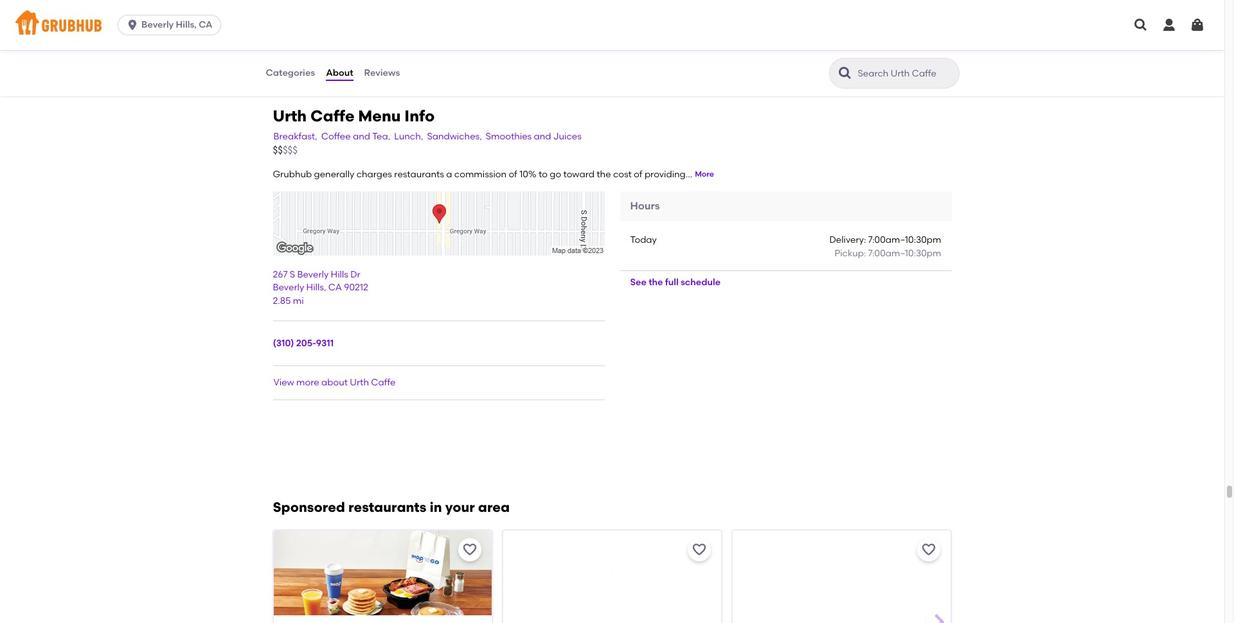 Task type: describe. For each thing, give the bounding box(es) containing it.
see the full schedule button
[[620, 271, 731, 295]]

more button
[[695, 169, 714, 181]]

dr
[[351, 270, 361, 280]]

1 vertical spatial urth
[[350, 378, 369, 388]]

(310) 205-9311
[[273, 338, 334, 349]]

delivery:
[[830, 235, 867, 246]]

0 horizontal spatial the
[[597, 169, 611, 180]]

pickup: 7:00am–10:30pm
[[835, 248, 942, 259]]

beverly hills, ca button
[[118, 15, 226, 35]]

hills,
[[176, 19, 197, 30]]

cost
[[613, 169, 632, 180]]

,
[[324, 283, 326, 294]]

1 vertical spatial restaurants
[[349, 500, 427, 516]]

205-
[[296, 338, 316, 349]]

9311
[[316, 338, 334, 349]]

the inside button
[[649, 277, 663, 288]]

pickup:
[[835, 248, 867, 259]]

ca inside button
[[199, 19, 213, 30]]

0 vertical spatial restaurants
[[394, 169, 444, 180]]

delivery: 7:00am–10:30pm
[[830, 235, 942, 246]]

in
[[430, 500, 442, 516]]

about
[[322, 378, 348, 388]]

smoothies and juices button
[[485, 130, 582, 144]]

search icon image
[[838, 66, 853, 81]]

reviews button
[[364, 50, 401, 96]]

2 horizontal spatial svg image
[[1162, 17, 1177, 33]]

$$$$$
[[273, 145, 298, 156]]

1 of from the left
[[509, 169, 518, 180]]

categories button
[[265, 50, 316, 96]]

today
[[631, 235, 657, 246]]

267 s beverly hills dr beverly hills , ca 90212 2.85 mi
[[273, 270, 368, 307]]

2 save this restaurant button from the left
[[688, 539, 711, 562]]

coffee and tea, button
[[321, 130, 391, 144]]

full
[[665, 277, 679, 288]]

svg image
[[1190, 17, 1206, 33]]

7:00am–10:30pm for pickup: 7:00am–10:30pm
[[869, 248, 942, 259]]

your
[[445, 500, 475, 516]]

coffee
[[321, 131, 351, 142]]

grubhub generally charges restaurants a commission of 10% to go toward the cost of providing ... more
[[273, 169, 714, 180]]

main navigation navigation
[[0, 0, 1225, 50]]

menu
[[358, 107, 401, 126]]

mi
[[293, 296, 304, 307]]

generally
[[314, 169, 355, 180]]

save this restaurant image for third 'save this restaurant' button from the right
[[462, 543, 478, 558]]

10%
[[520, 169, 537, 180]]

svg image inside beverly hills, ca button
[[126, 19, 139, 32]]

90212
[[344, 283, 368, 294]]

1 horizontal spatial svg image
[[1134, 17, 1149, 33]]

about
[[326, 67, 353, 78]]

charges
[[357, 169, 392, 180]]

save this restaurant image for first 'save this restaurant' button from right
[[922, 543, 937, 558]]

categories
[[266, 67, 315, 78]]

cheesecakes
[[265, 48, 324, 59]]

sponsored restaurants in your area
[[273, 500, 510, 516]]

grubhub
[[273, 169, 312, 180]]

go
[[550, 169, 561, 180]]

tea,
[[372, 131, 391, 142]]

breakfast, button
[[273, 130, 318, 144]]

lunch,
[[394, 131, 423, 142]]

1 save this restaurant button from the left
[[458, 539, 482, 562]]

area
[[478, 500, 510, 516]]

breakfast, coffee and tea, lunch, sandwiches, smoothies and juices
[[274, 131, 582, 142]]

s
[[290, 270, 295, 280]]

famous cheesecakes (individual)
[[265, 35, 324, 73]]

more
[[296, 378, 319, 388]]

smoothies
[[486, 131, 532, 142]]

urth caffe menu info
[[273, 107, 435, 126]]

2 of from the left
[[634, 169, 643, 180]]

1 and from the left
[[353, 131, 370, 142]]



Task type: vqa. For each thing, say whether or not it's contained in the screenshot.
the topmost the Hills
yes



Task type: locate. For each thing, give the bounding box(es) containing it.
and left juices
[[534, 131, 551, 142]]

3 save this restaurant button from the left
[[918, 539, 941, 562]]

beverly down s
[[273, 283, 304, 294]]

ca right ,
[[328, 283, 342, 294]]

ca
[[199, 19, 213, 30], [328, 283, 342, 294]]

1 7:00am–10:30pm from the top
[[869, 235, 942, 246]]

7:00am–10:30pm for delivery: 7:00am–10:30pm
[[869, 235, 942, 246]]

save this restaurant button
[[458, 539, 482, 562], [688, 539, 711, 562], [918, 539, 941, 562]]

ca right hills,
[[199, 19, 213, 30]]

1 horizontal spatial urth
[[350, 378, 369, 388]]

the left full
[[649, 277, 663, 288]]

caffe right about
[[371, 378, 396, 388]]

0 horizontal spatial urth
[[273, 107, 307, 126]]

caffe
[[311, 107, 355, 126], [371, 378, 396, 388]]

beverly
[[142, 19, 174, 30], [297, 270, 329, 280], [273, 283, 304, 294]]

1 horizontal spatial of
[[634, 169, 643, 180]]

7:00am–10:30pm up pickup: 7:00am–10:30pm
[[869, 235, 942, 246]]

1 horizontal spatial and
[[534, 131, 551, 142]]

the left cost
[[597, 169, 611, 180]]

1 save this restaurant image from the left
[[462, 543, 478, 558]]

0 horizontal spatial caffe
[[311, 107, 355, 126]]

0 horizontal spatial hills
[[306, 283, 324, 294]]

7:00am–10:30pm
[[869, 235, 942, 246], [869, 248, 942, 259]]

breakfast,
[[274, 131, 317, 142]]

1 vertical spatial hills
[[306, 283, 324, 294]]

reviews
[[364, 67, 400, 78]]

(310)
[[273, 338, 294, 349]]

save this restaurant image
[[692, 543, 707, 558]]

schedule
[[681, 277, 721, 288]]

(310) 205-9311 button
[[273, 337, 334, 351]]

0 horizontal spatial ca
[[199, 19, 213, 30]]

see the full schedule
[[631, 277, 721, 288]]

see
[[631, 277, 647, 288]]

beverly left hills,
[[142, 19, 174, 30]]

1 vertical spatial the
[[649, 277, 663, 288]]

0 vertical spatial ca
[[199, 19, 213, 30]]

restaurants
[[394, 169, 444, 180], [349, 500, 427, 516]]

sandwiches,
[[427, 131, 482, 142]]

to
[[539, 169, 548, 180]]

0 vertical spatial caffe
[[311, 107, 355, 126]]

view
[[274, 378, 294, 388]]

famous
[[265, 35, 300, 46]]

0 horizontal spatial save this restaurant button
[[458, 539, 482, 562]]

of
[[509, 169, 518, 180], [634, 169, 643, 180]]

1 vertical spatial ca
[[328, 283, 342, 294]]

commission
[[455, 169, 507, 180]]

sponsored
[[273, 500, 345, 516]]

providing
[[645, 169, 686, 180]]

and
[[353, 131, 370, 142], [534, 131, 551, 142]]

0 vertical spatial beverly
[[142, 19, 174, 30]]

ca inside 267 s beverly hills dr beverly hills , ca 90212 2.85 mi
[[328, 283, 342, 294]]

0 horizontal spatial of
[[509, 169, 518, 180]]

0 horizontal spatial and
[[353, 131, 370, 142]]

restaurants left the a
[[394, 169, 444, 180]]

1 horizontal spatial the
[[649, 277, 663, 288]]

save this restaurant image
[[462, 543, 478, 558], [922, 543, 937, 558]]

0 vertical spatial the
[[597, 169, 611, 180]]

info
[[405, 107, 435, 126]]

1 horizontal spatial save this restaurant button
[[688, 539, 711, 562]]

0 horizontal spatial save this restaurant image
[[462, 543, 478, 558]]

0 vertical spatial urth
[[273, 107, 307, 126]]

lunch, button
[[394, 130, 424, 144]]

1 horizontal spatial caffe
[[371, 378, 396, 388]]

2 7:00am–10:30pm from the top
[[869, 248, 942, 259]]

...
[[686, 169, 693, 180]]

beverly inside button
[[142, 19, 174, 30]]

2 save this restaurant image from the left
[[922, 543, 937, 558]]

about button
[[325, 50, 354, 96]]

2 horizontal spatial save this restaurant button
[[918, 539, 941, 562]]

urth right about
[[350, 378, 369, 388]]

1 vertical spatial caffe
[[371, 378, 396, 388]]

(individual)
[[265, 62, 314, 73]]

a
[[446, 169, 452, 180]]

beverly up ,
[[297, 270, 329, 280]]

1 horizontal spatial hills
[[331, 270, 348, 280]]

sandwiches, button
[[427, 130, 483, 144]]

toward
[[564, 169, 595, 180]]

juices
[[554, 131, 582, 142]]

svg image
[[1134, 17, 1149, 33], [1162, 17, 1177, 33], [126, 19, 139, 32]]

urth up breakfast, at the top
[[273, 107, 307, 126]]

view more about urth caffe
[[274, 378, 396, 388]]

$$
[[273, 145, 283, 156]]

and left tea,
[[353, 131, 370, 142]]

2 vertical spatial beverly
[[273, 283, 304, 294]]

hours
[[631, 200, 660, 212]]

7:00am–10:30pm down delivery: 7:00am–10:30pm
[[869, 248, 942, 259]]

hills
[[331, 270, 348, 280], [306, 283, 324, 294]]

more
[[695, 170, 714, 179]]

the
[[597, 169, 611, 180], [649, 277, 663, 288]]

ihop logo image
[[274, 531, 492, 624]]

of right cost
[[634, 169, 643, 180]]

urth
[[273, 107, 307, 126], [350, 378, 369, 388]]

2.85
[[273, 296, 291, 307]]

0 horizontal spatial svg image
[[126, 19, 139, 32]]

1 horizontal spatial ca
[[328, 283, 342, 294]]

caffe up the coffee
[[311, 107, 355, 126]]

restaurants left the in
[[349, 500, 427, 516]]

beverly hills, ca
[[142, 19, 213, 30]]

2 and from the left
[[534, 131, 551, 142]]

0 vertical spatial hills
[[331, 270, 348, 280]]

Search Urth Caffe search field
[[857, 68, 955, 80]]

1 vertical spatial 7:00am–10:30pm
[[869, 248, 942, 259]]

1 horizontal spatial save this restaurant image
[[922, 543, 937, 558]]

1 vertical spatial beverly
[[297, 270, 329, 280]]

267
[[273, 270, 288, 280]]

0 vertical spatial 7:00am–10:30pm
[[869, 235, 942, 246]]

of left the 10% in the left of the page
[[509, 169, 518, 180]]



